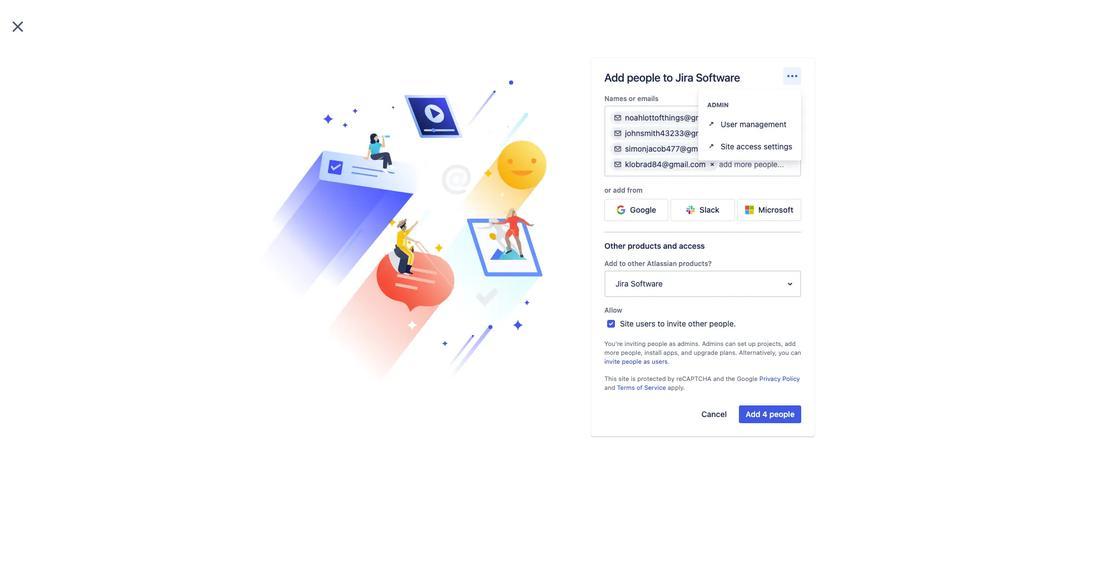 Task type: describe. For each thing, give the bounding box(es) containing it.
1 vertical spatial jira
[[616, 279, 629, 289]]

people.
[[709, 319, 736, 329]]

more
[[604, 349, 619, 356]]

1 vertical spatial james peterson image
[[151, 332, 165, 345]]

the inside this site is protected by recaptcha and the google privacy policy and terms of service apply.
[[726, 375, 735, 383]]

google button
[[604, 199, 669, 221]]

clear image for johnsmith43233@gmail.com
[[730, 129, 739, 138]]

products?
[[679, 260, 712, 268]]

add user image for noahlottofthings@gmail.com
[[613, 113, 622, 122]]

you
[[779, 349, 789, 356]]

people down people, at the bottom right of the page
[[622, 358, 642, 365]]

9:12
[[414, 270, 427, 279]]

projects,
[[757, 340, 783, 348]]

of
[[637, 384, 643, 391]]

a
[[374, 166, 378, 176]]

products
[[628, 241, 661, 251]]

4 for people
[[762, 410, 768, 419]]

install
[[644, 349, 662, 356]]

cancel button
[[695, 406, 733, 424]]

ago
[[381, 293, 393, 302]]

24 oct
[[359, 204, 382, 211]]

to up noahlottofthings@gmail.com
[[663, 71, 673, 84]]

0 horizontal spatial can
[[725, 340, 736, 348]]

Search field
[[891, 6, 1002, 24]]

0 vertical spatial add
[[613, 186, 625, 195]]

noahlottofthings@gmail.com
[[625, 113, 728, 122]]

along
[[359, 177, 379, 187]]

recaptcha
[[676, 375, 711, 383]]

microsoft button
[[737, 199, 801, 221]]

is
[[631, 375, 636, 383]]

this
[[604, 375, 617, 383]]

by
[[668, 375, 675, 383]]

management
[[740, 119, 786, 129]]

access inside add people to jira software dialog
[[679, 241, 705, 251]]

and right recaptcha
[[713, 375, 724, 383]]

add 4 people
[[746, 410, 795, 419]]

add 4 people button
[[739, 406, 801, 424]]

users.
[[652, 358, 670, 365]]

names
[[604, 95, 627, 103]]

privacy
[[759, 375, 781, 383]]

plans.
[[720, 349, 737, 356]]

microsoft
[[758, 205, 793, 215]]

add for add to other atlassian products?
[[604, 260, 617, 268]]

apps,
[[663, 349, 679, 356]]

wwf-11 link
[[361, 218, 388, 227]]

policy
[[783, 375, 800, 383]]

0 vertical spatial james peterson image
[[308, 234, 321, 247]]

24,
[[376, 270, 386, 279]]

james peterson
[[364, 245, 414, 253]]

turtleneck
[[412, 177, 450, 187]]

0 vertical spatial other
[[628, 260, 645, 268]]

user management
[[721, 119, 786, 129]]

create a new athleisure top to go along with the turtleneck pillow sweater
[[348, 166, 456, 198]]

james
[[364, 245, 384, 253]]

sweater
[[371, 188, 400, 198]]

alternatively,
[[739, 349, 777, 356]]

the inside "create a new athleisure top to go along with the turtleneck pillow sweater"
[[398, 177, 410, 187]]

allow site users to invite other people.
[[604, 306, 736, 329]]

site inside the allow site users to invite other people.
[[620, 319, 634, 329]]

go
[[348, 177, 357, 187]]

24 october 2023 image
[[350, 204, 359, 212]]

from
[[627, 186, 643, 195]]

atlassian
[[647, 260, 677, 268]]

admins.
[[677, 340, 700, 348]]

oct
[[369, 204, 382, 211]]

create
[[348, 166, 372, 176]]

johnsmith43233@gmail.com
[[625, 128, 728, 138]]

invite inside you're inviting people as admins. admins can set up projects, add more people, install apps, and upgrade plans. alternatively, you can invite people as users.
[[604, 358, 620, 365]]

created
[[348, 262, 372, 269]]

this site is protected by recaptcha and the google privacy policy and terms of service apply.
[[604, 375, 800, 391]]

clear image
[[726, 145, 735, 153]]

2023
[[388, 270, 404, 279]]

updated
[[348, 284, 374, 292]]

invite people as users. link
[[604, 358, 670, 365]]

people inside button
[[770, 410, 795, 419]]

to inside "create a new athleisure top to go along with the turtleneck pillow sweater"
[[448, 166, 456, 176]]

done 1
[[355, 137, 381, 146]]

0 horizontal spatial or
[[604, 186, 611, 195]]

done image
[[455, 218, 464, 227]]

cancel
[[702, 410, 727, 419]]

add people to jira software
[[604, 71, 740, 84]]

0 horizontal spatial as
[[643, 358, 650, 365]]

you're inviting people as admins. admins can set up projects, add more people, install apps, and upgrade plans. alternatively, you can invite people as users.
[[604, 340, 801, 365]]

terms of service link
[[617, 384, 666, 391]]

you're
[[604, 340, 623, 348]]

slack button
[[671, 199, 735, 221]]

Add a comment… field
[[928, 516, 1069, 538]]

and inside you're inviting people as admins. admins can set up projects, add more people, install apps, and upgrade plans. alternatively, you can invite people as users.
[[681, 349, 692, 356]]

admin
[[707, 101, 729, 108]]

1 horizontal spatial as
[[669, 340, 676, 348]]



Task type: locate. For each thing, give the bounding box(es) containing it.
top
[[434, 166, 446, 176]]

other inside the allow site users to invite other people.
[[688, 319, 707, 329]]

1 vertical spatial as
[[643, 358, 650, 365]]

slack
[[700, 205, 719, 215]]

terms
[[617, 384, 635, 391]]

site down user
[[721, 142, 734, 151]]

4 down updated
[[348, 293, 352, 302]]

users
[[636, 319, 655, 329]]

access
[[737, 142, 762, 151], [679, 241, 705, 251]]

1 vertical spatial add
[[604, 260, 617, 268]]

1 horizontal spatial can
[[791, 349, 801, 356]]

0 vertical spatial add user image
[[613, 113, 622, 122]]

create column image
[[500, 133, 513, 146]]

2 vertical spatial clear image
[[708, 160, 717, 169]]

tab list
[[18, 65, 1095, 85]]

task image
[[348, 218, 357, 227]]

athleisure
[[397, 166, 432, 176]]

can
[[725, 340, 736, 348], [791, 349, 801, 356]]

0 vertical spatial as
[[669, 340, 676, 348]]

site left users
[[620, 319, 634, 329]]

pillow
[[348, 188, 369, 198]]

at
[[406, 270, 412, 279]]

1 horizontal spatial james peterson image
[[349, 242, 363, 256]]

other
[[604, 241, 626, 251]]

october
[[348, 270, 374, 279]]

reporter
[[348, 233, 374, 240]]

0 vertical spatial open image
[[707, 142, 716, 150]]

0 vertical spatial software
[[696, 71, 740, 84]]

or left the emails
[[629, 95, 636, 103]]

1 vertical spatial clear image
[[730, 129, 739, 138]]

admins
[[702, 340, 724, 348]]

and down admins.
[[681, 349, 692, 356]]

1 horizontal spatial other
[[688, 319, 707, 329]]

clear image for noahlottofthings@gmail.com
[[730, 113, 739, 122]]

0 horizontal spatial software
[[631, 279, 663, 289]]

software
[[696, 71, 740, 84], [631, 279, 663, 289]]

1 horizontal spatial invite
[[667, 319, 686, 329]]

google left privacy
[[737, 375, 758, 383]]

wwf-11
[[361, 218, 388, 227]]

add up names
[[604, 71, 624, 84]]

medium image
[[468, 218, 477, 227]]

jira software
[[616, 279, 663, 289]]

0 vertical spatial add user image
[[613, 129, 622, 138]]

user management link
[[698, 113, 801, 135]]

people up install
[[647, 340, 667, 348]]

clear image for klobrad84@gmail.com
[[708, 160, 717, 169]]

to right top
[[448, 166, 456, 176]]

software down "add to other atlassian products?"
[[631, 279, 663, 289]]

site access settings
[[721, 142, 792, 151]]

peterson
[[386, 245, 414, 253]]

1 horizontal spatial software
[[696, 71, 740, 84]]

add
[[613, 186, 625, 195], [785, 340, 796, 348]]

the
[[398, 177, 410, 187], [726, 375, 735, 383]]

am
[[429, 270, 439, 279]]

1 horizontal spatial google
[[737, 375, 758, 383]]

1 vertical spatial access
[[679, 241, 705, 251]]

0 vertical spatial james peterson image
[[349, 242, 363, 256]]

new
[[380, 166, 395, 176]]

the right with
[[398, 177, 410, 187]]

add for add people to jira software
[[604, 71, 624, 84]]

emails
[[637, 95, 659, 103]]

0 horizontal spatial 4
[[348, 293, 352, 302]]

2 add user image from the top
[[613, 160, 622, 169]]

add user image up or add from
[[613, 145, 622, 153]]

people down privacy policy link
[[770, 410, 795, 419]]

1 vertical spatial the
[[726, 375, 735, 383]]

0 horizontal spatial the
[[398, 177, 410, 187]]

1 horizontal spatial the
[[726, 375, 735, 383]]

1
[[378, 137, 381, 146]]

add user image for simonjacob477@gmail.com
[[613, 145, 622, 153]]

0 vertical spatial invite
[[667, 319, 686, 329]]

add user image
[[613, 129, 622, 138], [613, 160, 622, 169]]

access up add people to jira software text box
[[737, 142, 762, 151]]

user
[[721, 119, 738, 129]]

up
[[748, 340, 756, 348]]

1 horizontal spatial or
[[629, 95, 636, 103]]

open image
[[707, 142, 716, 150], [783, 278, 797, 291]]

site
[[619, 375, 629, 383]]

names or emails
[[604, 95, 659, 103]]

add
[[604, 71, 624, 84], [604, 260, 617, 268], [746, 410, 760, 419]]

1 add user image from the top
[[613, 113, 622, 122]]

1 vertical spatial can
[[791, 349, 801, 356]]

0 vertical spatial google
[[630, 205, 656, 215]]

can up plans. at the bottom right of page
[[725, 340, 736, 348]]

24 october 2023 image
[[350, 204, 359, 212]]

4 inside button
[[762, 410, 768, 419]]

0 vertical spatial the
[[398, 177, 410, 187]]

0 vertical spatial access
[[737, 142, 762, 151]]

klobrad84@gmail.com
[[625, 160, 706, 169]]

to down other at top
[[619, 260, 626, 268]]

upgrade
[[694, 349, 718, 356]]

google inside this site is protected by recaptcha and the google privacy policy and terms of service apply.
[[737, 375, 758, 383]]

0 horizontal spatial add
[[613, 186, 625, 195]]

0 vertical spatial or
[[629, 95, 636, 103]]

1 vertical spatial add
[[785, 340, 796, 348]]

or
[[629, 95, 636, 103], [604, 186, 611, 195]]

apply.
[[668, 384, 685, 391]]

james peterson image
[[308, 234, 321, 247], [151, 332, 165, 345], [308, 416, 321, 430]]

add left the from
[[613, 186, 625, 195]]

4 inside updated 4 minutes ago
[[348, 293, 352, 302]]

protected
[[637, 375, 666, 383]]

add user image for klobrad84@gmail.com
[[613, 160, 622, 169]]

0 horizontal spatial other
[[628, 260, 645, 268]]

james peterson image
[[349, 242, 363, 256], [151, 499, 165, 513]]

1 horizontal spatial 4
[[762, 410, 768, 419]]

0 vertical spatial site
[[721, 142, 734, 151]]

as up apps,
[[669, 340, 676, 348]]

0 horizontal spatial access
[[679, 241, 705, 251]]

invite down more
[[604, 358, 620, 365]]

0 horizontal spatial james peterson image
[[151, 499, 165, 513]]

add up you at the bottom of page
[[785, 340, 796, 348]]

add user image down names
[[613, 113, 622, 122]]

and up atlassian
[[663, 241, 677, 251]]

people up the emails
[[627, 71, 661, 84]]

invite
[[667, 319, 686, 329], [604, 358, 620, 365]]

other products and access
[[604, 241, 705, 251]]

wwf-
[[361, 218, 382, 227]]

software up "admin"
[[696, 71, 740, 84]]

invite up admins.
[[667, 319, 686, 329]]

other up admins.
[[688, 319, 707, 329]]

jira up noahlottofthings@gmail.com
[[675, 71, 693, 84]]

open image
[[707, 119, 716, 128]]

as
[[669, 340, 676, 348], [643, 358, 650, 365]]

admin group
[[698, 90, 801, 161]]

and
[[663, 241, 677, 251], [681, 349, 692, 356], [713, 375, 724, 383], [604, 384, 615, 391]]

4
[[348, 293, 352, 302], [762, 410, 768, 419]]

0 vertical spatial clear image
[[730, 113, 739, 122]]

jira up allow on the bottom right of page
[[616, 279, 629, 289]]

0 horizontal spatial site
[[620, 319, 634, 329]]

minutes
[[354, 293, 379, 302]]

24
[[359, 204, 367, 211]]

add user image up or add from
[[613, 160, 622, 169]]

other down products
[[628, 260, 645, 268]]

other
[[628, 260, 645, 268], [688, 319, 707, 329]]

can right you at the bottom of page
[[791, 349, 801, 356]]

or left the from
[[604, 186, 611, 195]]

invite inside the allow site users to invite other people.
[[667, 319, 686, 329]]

1 horizontal spatial site
[[721, 142, 734, 151]]

set
[[738, 340, 747, 348]]

to right users
[[658, 319, 665, 329]]

1 vertical spatial other
[[688, 319, 707, 329]]

as down install
[[643, 358, 650, 365]]

4 for minutes
[[348, 293, 352, 302]]

access inside site access settings link
[[737, 142, 762, 151]]

add people to jira software dialog
[[0, 0, 1102, 573]]

done
[[355, 138, 373, 145]]

allow
[[604, 306, 622, 315]]

1 vertical spatial or
[[604, 186, 611, 195]]

add user image for johnsmith43233@gmail.com
[[613, 129, 622, 138]]

1 vertical spatial add user image
[[613, 160, 622, 169]]

highest image
[[296, 236, 305, 245]]

access up the products?
[[679, 241, 705, 251]]

add for add 4 people
[[746, 410, 760, 419]]

2 vertical spatial james peterson image
[[308, 416, 321, 430]]

site inside admin group
[[721, 142, 734, 151]]

Names or emails text field
[[719, 160, 787, 169]]

1 add user image from the top
[[613, 129, 622, 138]]

updated 4 minutes ago
[[348, 284, 393, 302]]

banner
[[0, 0, 1102, 31]]

0 vertical spatial 4
[[348, 293, 352, 302]]

1 vertical spatial google
[[737, 375, 758, 383]]

to inside the allow site users to invite other people.
[[658, 319, 665, 329]]

created october 24, 2023 at 9:12 am
[[348, 262, 439, 279]]

1 horizontal spatial add
[[785, 340, 796, 348]]

1 horizontal spatial access
[[737, 142, 762, 151]]

11
[[382, 218, 388, 227]]

0 horizontal spatial open image
[[707, 142, 716, 150]]

1 vertical spatial james peterson image
[[151, 499, 165, 513]]

add right cancel
[[746, 410, 760, 419]]

add inside you're inviting people as admins. admins can set up projects, add more people, install apps, and upgrade plans. alternatively, you can invite people as users.
[[785, 340, 796, 348]]

1 horizontal spatial jira
[[675, 71, 693, 84]]

1 vertical spatial add user image
[[613, 145, 622, 153]]

add inside button
[[746, 410, 760, 419]]

google down the from
[[630, 205, 656, 215]]

1 vertical spatial invite
[[604, 358, 620, 365]]

1 horizontal spatial open image
[[783, 278, 797, 291]]

drawer illustration image
[[245, 81, 547, 392]]

1 vertical spatial site
[[620, 319, 634, 329]]

and down this
[[604, 384, 615, 391]]

done image
[[455, 218, 464, 227]]

settings
[[764, 142, 792, 151]]

0 vertical spatial jira
[[675, 71, 693, 84]]

jira
[[675, 71, 693, 84], [616, 279, 629, 289]]

simonjacob477@gmail.com
[[625, 144, 724, 153]]

details element
[[901, 545, 1069, 571]]

0 vertical spatial can
[[725, 340, 736, 348]]

1 vertical spatial software
[[631, 279, 663, 289]]

the down plans. at the bottom right of page
[[726, 375, 735, 383]]

0 horizontal spatial google
[[630, 205, 656, 215]]

google inside button
[[630, 205, 656, 215]]

privacy policy link
[[759, 375, 800, 383]]

2 add user image from the top
[[613, 145, 622, 153]]

with
[[381, 177, 396, 187]]

4 down privacy
[[762, 410, 768, 419]]

0 vertical spatial add
[[604, 71, 624, 84]]

0 horizontal spatial jira
[[616, 279, 629, 289]]

add to other atlassian products?
[[604, 260, 712, 268]]

0 horizontal spatial invite
[[604, 358, 620, 365]]

google
[[630, 205, 656, 215], [737, 375, 758, 383]]

clear image
[[730, 113, 739, 122], [730, 129, 739, 138], [708, 160, 717, 169]]

open image inside site access settings link
[[707, 142, 716, 150]]

or add from
[[604, 186, 643, 195]]

site
[[721, 142, 734, 151], [620, 319, 634, 329]]

2 vertical spatial add
[[746, 410, 760, 419]]

add down other at top
[[604, 260, 617, 268]]

inviting
[[625, 340, 646, 348]]

add user image down names
[[613, 129, 622, 138]]

1 vertical spatial 4
[[762, 410, 768, 419]]

people,
[[621, 349, 643, 356]]

more image
[[786, 70, 799, 83]]

add user image
[[613, 113, 622, 122], [613, 145, 622, 153]]

1 vertical spatial open image
[[783, 278, 797, 291]]

site access settings link
[[698, 135, 801, 157]]



Task type: vqa. For each thing, say whether or not it's contained in the screenshot.
field
no



